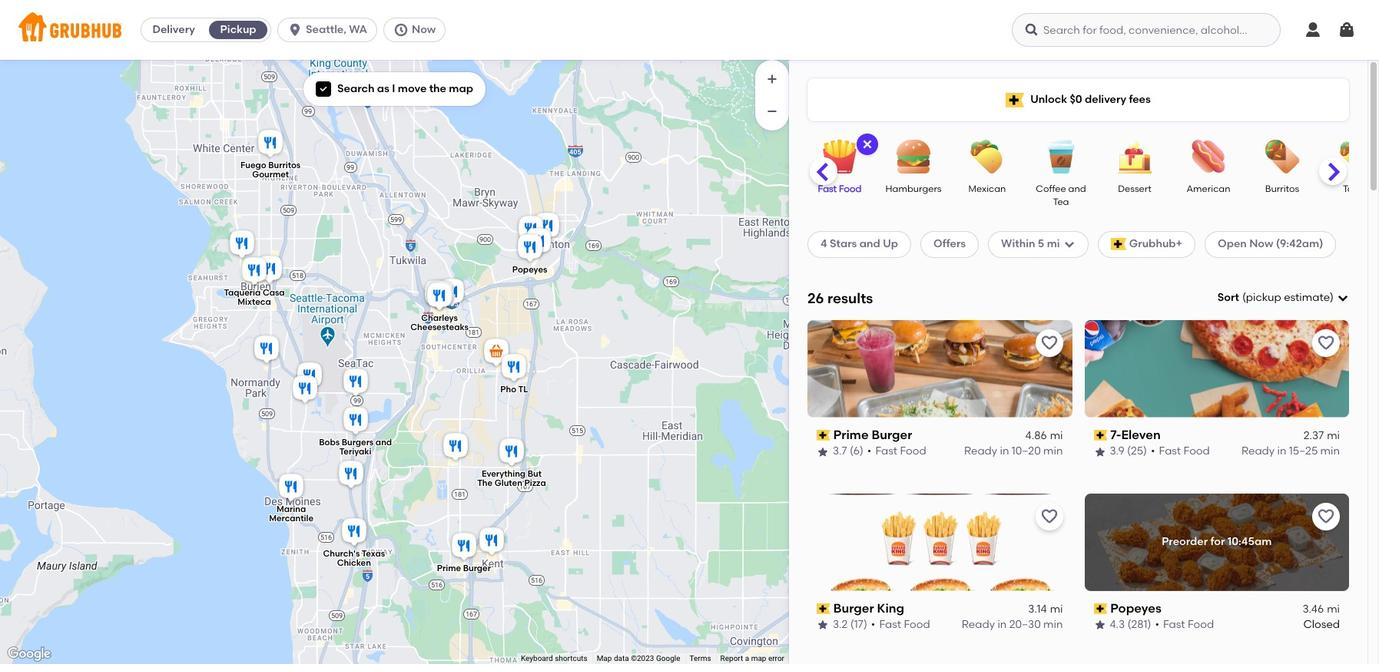 Task type: locate. For each thing, give the bounding box(es) containing it.
offers
[[934, 238, 966, 251]]

and right the burgers
[[375, 438, 392, 448]]

subscription pass image for 7-eleven
[[1094, 431, 1108, 441]]

subscription pass image for burger king
[[817, 604, 831, 615]]

subscription pass image
[[1094, 431, 1108, 441], [1094, 604, 1108, 615]]

7-eleven logo image
[[1085, 320, 1350, 418]]

food right '(25)'
[[1184, 445, 1211, 458]]

now inside now button
[[412, 23, 436, 36]]

3.14 mi
[[1029, 603, 1064, 616]]

burritos down burritos image
[[1266, 184, 1300, 194]]

0 vertical spatial prime
[[834, 428, 869, 443]]

map
[[449, 82, 474, 95], [752, 655, 767, 663]]

and left up
[[860, 238, 881, 251]]

1 subscription pass image from the top
[[817, 431, 831, 441]]

• for eleven
[[1152, 445, 1156, 458]]

2 subscription pass image from the top
[[817, 604, 831, 615]]

grubhub plus flag logo image left unlock
[[1006, 93, 1025, 107]]

normandy teriyaki & sushi image
[[251, 333, 282, 367]]

fast right '(25)'
[[1160, 445, 1182, 458]]

1 subscription pass image from the top
[[1094, 431, 1108, 441]]

1 horizontal spatial prime
[[834, 428, 869, 443]]

• right (6)
[[868, 445, 872, 458]]

fast right (281)
[[1164, 619, 1186, 632]]

and inside coffee and tea
[[1069, 184, 1087, 194]]

1 vertical spatial prime
[[437, 564, 461, 574]]

save this restaurant button for king
[[1036, 503, 1064, 531]]

teriyaki box image
[[515, 213, 546, 247]]

1 horizontal spatial burritos
[[1266, 184, 1300, 194]]

1 horizontal spatial save this restaurant image
[[1318, 508, 1336, 526]]

svg image inside now button
[[394, 22, 409, 38]]

1 vertical spatial map
[[752, 655, 767, 663]]

0 vertical spatial subscription pass image
[[1094, 431, 1108, 441]]

subscription pass image for popeyes
[[1094, 604, 1108, 615]]

3.46
[[1303, 603, 1325, 616]]

now up move in the left top of the page
[[412, 23, 436, 36]]

1 horizontal spatial and
[[860, 238, 881, 251]]

0 horizontal spatial burritos
[[268, 160, 300, 170]]

sort ( pickup estimate )
[[1218, 291, 1335, 304]]

closed
[[1304, 619, 1341, 632]]

0 vertical spatial burritos
[[268, 160, 300, 170]]

3.9 (25)
[[1110, 445, 1148, 458]]

and for bobs burgers and teriyaki
[[375, 438, 392, 448]]

mi right 3.14
[[1051, 603, 1064, 616]]

ready left "20–30"
[[962, 619, 996, 632]]

fast for king
[[880, 619, 902, 632]]

0 vertical spatial save this restaurant image
[[1318, 334, 1336, 353]]

popeyes down a & w restaurant icon
[[512, 265, 547, 275]]

3.14
[[1029, 603, 1048, 616]]

1 horizontal spatial popeyes
[[1111, 602, 1162, 616]]

in left 10–20 on the right bottom
[[1001, 445, 1010, 458]]

in
[[1001, 445, 1010, 458], [1278, 445, 1287, 458], [998, 619, 1007, 632]]

popeyes
[[512, 265, 547, 275], [1111, 602, 1162, 616]]

0 vertical spatial grubhub plus flag logo image
[[1006, 93, 1025, 107]]

popeyes up (281)
[[1111, 602, 1162, 616]]

mi
[[1047, 238, 1061, 251], [1051, 430, 1064, 443], [1328, 430, 1341, 443], [1051, 603, 1064, 616], [1328, 603, 1341, 616]]

and up tea
[[1069, 184, 1087, 194]]

7-eleven
[[1111, 428, 1161, 443]]

casa
[[262, 288, 285, 298]]

burritos inside fuego burritos gourmet
[[268, 160, 300, 170]]

fast food
[[818, 184, 862, 194]]

1 horizontal spatial now
[[1250, 238, 1274, 251]]

mi for burger
[[1051, 430, 1064, 443]]

minus icon image
[[765, 104, 780, 119]]

min down 3.14 mi
[[1044, 619, 1064, 632]]

0 horizontal spatial popeyes
[[512, 265, 547, 275]]

Search for food, convenience, alcohol... search field
[[1012, 13, 1281, 47]]

3.7
[[833, 445, 848, 458]]

• fast food down 'prime burger'
[[868, 445, 927, 458]]

burger
[[872, 428, 913, 443], [463, 564, 491, 574], [834, 602, 875, 616]]

ready in 20–30 min
[[962, 619, 1064, 632]]

save this restaurant image down 10–20 on the right bottom
[[1040, 508, 1059, 526]]

ready for burger king
[[962, 619, 996, 632]]

• right '(25)'
[[1152, 445, 1156, 458]]

star icon image for burger
[[817, 620, 829, 632]]

save this restaurant image
[[1040, 334, 1059, 353], [1318, 508, 1336, 526]]

subscription pass image
[[817, 431, 831, 441], [817, 604, 831, 615]]

4 stars and up
[[821, 238, 899, 251]]

0 vertical spatial burger
[[872, 428, 913, 443]]

taqueria
[[224, 288, 260, 298]]

and
[[1069, 184, 1087, 194], [860, 238, 881, 251], [375, 438, 392, 448]]

food right (281)
[[1188, 619, 1215, 632]]

fees
[[1130, 93, 1151, 106]]

marina mercantile
[[269, 505, 313, 524]]

svg image
[[1305, 21, 1323, 39], [1338, 21, 1357, 39], [288, 22, 303, 38], [394, 22, 409, 38], [1025, 22, 1040, 38], [862, 138, 874, 151], [1064, 239, 1076, 251], [1338, 292, 1350, 305]]

0 vertical spatial popeyes
[[512, 265, 547, 275]]

mexican image
[[961, 140, 1015, 174]]

0 vertical spatial now
[[412, 23, 436, 36]]

mi for king
[[1051, 603, 1064, 616]]

• fast food for eleven
[[1152, 445, 1211, 458]]

None field
[[1218, 291, 1350, 306]]

grubhub plus flag logo image left grubhub+
[[1111, 239, 1127, 251]]

26
[[808, 289, 825, 307]]

4.86
[[1026, 430, 1048, 443]]

ready left the 15–25
[[1242, 445, 1275, 458]]

1 vertical spatial save this restaurant image
[[1318, 508, 1336, 526]]

popeyes inside map region
[[512, 265, 547, 275]]

pickup button
[[206, 18, 271, 42]]

unlock $0 delivery fees
[[1031, 93, 1151, 106]]

3.2
[[833, 619, 848, 632]]

in left "20–30"
[[998, 619, 1007, 632]]

everything
[[482, 469, 525, 479]]

$0
[[1070, 93, 1083, 106]]

dairy queen image
[[226, 228, 257, 262]]

now button
[[384, 18, 452, 42]]

0 horizontal spatial now
[[412, 23, 436, 36]]

star icon image left '3.7'
[[817, 446, 829, 459]]

prime inside church's texas chicken prime burger
[[437, 564, 461, 574]]

food down the king
[[904, 619, 931, 632]]

none field containing sort
[[1218, 291, 1350, 306]]

as
[[377, 82, 390, 95]]

masae's teriyaki image
[[340, 366, 371, 400]]

jamba image
[[422, 278, 452, 312]]

taqueria casa mixteca image
[[239, 255, 269, 289]]

1 vertical spatial subscription pass image
[[1094, 604, 1108, 615]]

2 subscription pass image from the top
[[1094, 604, 1108, 615]]

• fast food right (281)
[[1156, 619, 1215, 632]]

ready
[[965, 445, 998, 458], [1242, 445, 1275, 458], [962, 619, 996, 632]]

burritos
[[268, 160, 300, 170], [1266, 184, 1300, 194]]

mi right 2.37
[[1328, 430, 1341, 443]]

burritos right fuego
[[268, 160, 300, 170]]

0 horizontal spatial save this restaurant image
[[1040, 508, 1059, 526]]

hamburgers
[[886, 184, 942, 194]]

prime burger
[[834, 428, 913, 443]]

4.3 (281)
[[1110, 619, 1152, 632]]

now right open
[[1250, 238, 1274, 251]]

food for burger
[[900, 445, 927, 458]]

fast down the king
[[880, 619, 902, 632]]

grubhub plus flag logo image
[[1006, 93, 1025, 107], [1111, 239, 1127, 251]]

• right (17)
[[872, 619, 876, 632]]

0 horizontal spatial map
[[449, 82, 474, 95]]

in for king
[[998, 619, 1007, 632]]

wa
[[349, 23, 367, 36]]

star icon image
[[817, 446, 829, 459], [1094, 446, 1107, 459], [817, 620, 829, 632], [1094, 620, 1107, 632]]

pizza
[[524, 478, 546, 488]]

0 horizontal spatial save this restaurant image
[[1040, 334, 1059, 353]]

• fast food for burger
[[868, 445, 927, 458]]

ready for prime burger
[[965, 445, 998, 458]]

king
[[877, 602, 905, 616]]

slow table image
[[294, 360, 325, 394]]

everything but the gluten pizza
[[477, 469, 546, 488]]

map region
[[0, 0, 839, 665]]

4.86 mi
[[1026, 430, 1064, 443]]

0 vertical spatial subscription pass image
[[817, 431, 831, 441]]

min down the 4.86 mi
[[1044, 445, 1064, 458]]

star icon image left 4.3
[[1094, 620, 1107, 632]]

map right the
[[449, 82, 474, 95]]

(17)
[[851, 619, 868, 632]]

ready left 10–20 on the right bottom
[[965, 445, 998, 458]]

food down fast food image
[[839, 184, 862, 194]]

save this restaurant image
[[1318, 334, 1336, 353], [1040, 508, 1059, 526]]

map right a
[[752, 655, 767, 663]]

0 horizontal spatial grubhub plus flag logo image
[[1006, 93, 1025, 107]]

prime burger logo image
[[808, 320, 1073, 418]]

charleys
[[421, 313, 458, 323]]

1 horizontal spatial grubhub plus flag logo image
[[1111, 239, 1127, 251]]

(9:42am)
[[1277, 238, 1324, 251]]

grubhub plus flag logo image for grubhub+
[[1111, 239, 1127, 251]]

1 vertical spatial grubhub plus flag logo image
[[1111, 239, 1127, 251]]

prime burger image
[[449, 531, 479, 565]]

1 vertical spatial subscription pass image
[[817, 604, 831, 615]]

0 horizontal spatial and
[[375, 438, 392, 448]]

american image
[[1182, 140, 1236, 174]]

google
[[656, 655, 681, 663]]

burgers
[[341, 438, 373, 448]]

error
[[769, 655, 785, 663]]

save this restaurant image down ) on the top
[[1318, 334, 1336, 353]]

• fast food down the king
[[872, 619, 931, 632]]

subscription pass image left 'prime burger'
[[817, 431, 831, 441]]

7 eleven image
[[481, 336, 512, 370]]

report a map error
[[721, 655, 785, 663]]

5
[[1038, 238, 1045, 251]]

sort
[[1218, 291, 1240, 304]]

in for eleven
[[1278, 445, 1287, 458]]

subscription pass image right 3.14 mi
[[1094, 604, 1108, 615]]

1 vertical spatial and
[[860, 238, 881, 251]]

mod pizza (kent station) image
[[476, 525, 507, 559]]

food down 'prime burger'
[[900, 445, 927, 458]]

food for eleven
[[1184, 445, 1211, 458]]

coffee and tea image
[[1035, 140, 1089, 174]]

tacos
[[1344, 184, 1370, 194]]

food
[[839, 184, 862, 194], [900, 445, 927, 458], [1184, 445, 1211, 458], [904, 619, 931, 632], [1188, 619, 1215, 632]]

• fast food
[[868, 445, 927, 458], [1152, 445, 1211, 458], [872, 619, 931, 632], [1156, 619, 1215, 632]]

and inside bobs burgers and teriyaki
[[375, 438, 392, 448]]

1 horizontal spatial save this restaurant image
[[1318, 334, 1336, 353]]

min
[[1044, 445, 1064, 458], [1321, 445, 1341, 458], [1044, 619, 1064, 632]]

star icon image left 3.9
[[1094, 446, 1107, 459]]

1 vertical spatial save this restaurant image
[[1040, 508, 1059, 526]]

star icon image left 3.2
[[817, 620, 829, 632]]

and for 4 stars and up
[[860, 238, 881, 251]]

1 vertical spatial burger
[[463, 564, 491, 574]]

mi right 4.86
[[1051, 430, 1064, 443]]

american
[[1187, 184, 1231, 194]]

0 horizontal spatial prime
[[437, 564, 461, 574]]

save this restaurant image inside button
[[1040, 334, 1059, 353]]

subscription pass image left 7-
[[1094, 431, 1108, 441]]

food for king
[[904, 619, 931, 632]]

delivery button
[[142, 18, 206, 42]]

fast down 'prime burger'
[[876, 445, 898, 458]]

tl
[[518, 385, 528, 395]]

ready in 10–20 min
[[965, 445, 1064, 458]]

in left the 15–25
[[1278, 445, 1287, 458]]

subscription pass image for prime burger
[[817, 431, 831, 441]]

(
[[1243, 291, 1247, 304]]

3.7 (6)
[[833, 445, 864, 458]]

0 vertical spatial save this restaurant image
[[1040, 334, 1059, 353]]

prime
[[834, 428, 869, 443], [437, 564, 461, 574]]

burger king
[[834, 602, 905, 616]]

up
[[883, 238, 899, 251]]

• fast food down eleven
[[1152, 445, 1211, 458]]

save this restaurant image for burger king
[[1040, 508, 1059, 526]]

0 vertical spatial and
[[1069, 184, 1087, 194]]

subscription pass image left "burger king"
[[817, 604, 831, 615]]

hamburgers image
[[887, 140, 941, 174]]

save this restaurant button for eleven
[[1313, 330, 1341, 357]]

min down 2.37 mi
[[1321, 445, 1341, 458]]

save this restaurant button
[[1036, 330, 1064, 357], [1313, 330, 1341, 357], [1036, 503, 1064, 531], [1313, 503, 1341, 531]]

2 vertical spatial and
[[375, 438, 392, 448]]

2 horizontal spatial and
[[1069, 184, 1087, 194]]

marina mercantile image
[[276, 472, 306, 505]]

kfc image
[[254, 253, 285, 287]]

seattle,
[[306, 23, 347, 36]]



Task type: describe. For each thing, give the bounding box(es) containing it.
• right (281)
[[1156, 619, 1160, 632]]

1 vertical spatial now
[[1250, 238, 1274, 251]]

burger king logo image
[[808, 494, 1073, 592]]

• fast food for king
[[872, 619, 931, 632]]

grubhub plus flag logo image for unlock $0 delivery fees
[[1006, 93, 1025, 107]]

fast food image
[[813, 140, 867, 174]]

stars
[[830, 238, 857, 251]]

terms link
[[690, 655, 712, 663]]

preorder
[[1162, 536, 1209, 549]]

)
[[1331, 291, 1335, 304]]

shortcuts
[[555, 655, 588, 663]]

svg image
[[319, 85, 328, 94]]

fast for burger
[[876, 445, 898, 458]]

star icon image for prime
[[817, 446, 829, 459]]

qdoba mexican eats image
[[436, 276, 467, 310]]

0 vertical spatial map
[[449, 82, 474, 95]]

church's texas chicken image
[[339, 516, 369, 550]]

(25)
[[1128, 445, 1148, 458]]

charleys cheesesteaks image
[[424, 280, 455, 314]]

2.37 mi
[[1304, 430, 1341, 443]]

texas
[[362, 549, 385, 559]]

15–25
[[1290, 445, 1319, 458]]

for
[[1211, 536, 1226, 549]]

tea
[[1054, 197, 1070, 208]]

burger king image
[[336, 459, 366, 492]]

pickup
[[220, 23, 256, 36]]

save this restaurant image for 7-eleven
[[1318, 334, 1336, 353]]

burritos image
[[1256, 140, 1310, 174]]

taqueria casa mixteca charleys cheesesteaks
[[224, 288, 468, 332]]

fuego burritos gourmet
[[240, 160, 300, 180]]

save this restaurant image for popeyes
[[1318, 508, 1336, 526]]

the
[[477, 478, 492, 488]]

grubhub+
[[1130, 238, 1183, 251]]

seattle, wa
[[306, 23, 367, 36]]

google image
[[4, 645, 55, 665]]

mexican
[[969, 184, 1007, 194]]

2.37
[[1304, 430, 1325, 443]]

everything but the gluten pizza image
[[496, 436, 527, 470]]

popeyes image
[[515, 232, 545, 266]]

i
[[392, 82, 395, 95]]

pickup
[[1247, 291, 1282, 304]]

delivery
[[153, 23, 195, 36]]

10–20
[[1012, 445, 1041, 458]]

within
[[1002, 238, 1036, 251]]

coffee and tea
[[1036, 184, 1087, 208]]

search
[[337, 82, 375, 95]]

pho
[[500, 385, 516, 395]]

save this restaurant image for prime burger
[[1040, 334, 1059, 353]]

3.9
[[1110, 445, 1125, 458]]

data
[[614, 655, 629, 663]]

save this restaurant button for burger
[[1036, 330, 1064, 357]]

search as i move the map
[[337, 82, 474, 95]]

mi right 5
[[1047, 238, 1061, 251]]

7-
[[1111, 428, 1122, 443]]

marina
[[276, 505, 306, 515]]

map data ©2023 google
[[597, 655, 681, 663]]

results
[[828, 289, 874, 307]]

keyboard shortcuts
[[521, 655, 588, 663]]

20–30
[[1010, 619, 1041, 632]]

eleven
[[1122, 428, 1161, 443]]

cheesesteaks
[[410, 322, 468, 332]]

• for king
[[872, 619, 876, 632]]

fuego burritos gourmet image
[[255, 127, 286, 161]]

1 vertical spatial popeyes
[[1111, 602, 1162, 616]]

dessert
[[1119, 184, 1152, 194]]

keyboard shortcuts button
[[521, 654, 588, 665]]

the
[[429, 82, 447, 95]]

4.3
[[1110, 619, 1126, 632]]

pho tl
[[500, 385, 528, 395]]

10:45am
[[1228, 536, 1273, 549]]

open
[[1218, 238, 1248, 251]]

• for burger
[[868, 445, 872, 458]]

bobs burgers and teriyaki
[[319, 438, 392, 457]]

report a map error link
[[721, 655, 785, 663]]

gluten
[[494, 478, 522, 488]]

katsu burger image
[[440, 431, 471, 465]]

estimate
[[1285, 291, 1331, 304]]

1 vertical spatial burritos
[[1266, 184, 1300, 194]]

3.46 mi
[[1303, 603, 1341, 616]]

fast for eleven
[[1160, 445, 1182, 458]]

mixteca
[[237, 297, 271, 307]]

star icon image for 7-
[[1094, 446, 1107, 459]]

1 horizontal spatial map
[[752, 655, 767, 663]]

church's texas chicken prime burger
[[323, 549, 491, 574]]

2 vertical spatial burger
[[834, 602, 875, 616]]

seattle, wa button
[[278, 18, 384, 42]]

preorder for 10:45am
[[1162, 536, 1273, 549]]

4
[[821, 238, 828, 251]]

mi for eleven
[[1328, 430, 1341, 443]]

tacos image
[[1330, 140, 1380, 174]]

church's
[[323, 549, 360, 559]]

mercantile
[[269, 514, 313, 524]]

ready for 7-eleven
[[1242, 445, 1275, 458]]

bobs
[[319, 438, 339, 448]]

bobs burgers and teriyaki image
[[340, 405, 371, 439]]

but
[[527, 469, 542, 479]]

pho tl image
[[499, 352, 529, 386]]

mi up closed
[[1328, 603, 1341, 616]]

min for prime burger
[[1044, 445, 1064, 458]]

fast down fast food image
[[818, 184, 837, 194]]

ready in 15–25 min
[[1242, 445, 1341, 458]]

report
[[721, 655, 744, 663]]

26 results
[[808, 289, 874, 307]]

plus icon image
[[765, 71, 780, 87]]

in for burger
[[1001, 445, 1010, 458]]

boga image
[[532, 210, 562, 244]]

©2023
[[631, 655, 655, 663]]

min for burger king
[[1044, 619, 1064, 632]]

the layover grill image
[[289, 373, 320, 407]]

dessert image
[[1109, 140, 1162, 174]]

teriyaki
[[339, 447, 371, 457]]

delivery
[[1085, 93, 1127, 106]]

unlock
[[1031, 93, 1068, 106]]

auntie anne's image
[[425, 279, 456, 312]]

main navigation navigation
[[0, 0, 1380, 60]]

svg image inside seattle, wa button
[[288, 22, 303, 38]]

burger inside church's texas chicken prime burger
[[463, 564, 491, 574]]

coffee
[[1036, 184, 1067, 194]]

min for 7-eleven
[[1321, 445, 1341, 458]]

a & w restaurant image
[[523, 226, 554, 259]]

terms
[[690, 655, 712, 663]]

(6)
[[850, 445, 864, 458]]



Task type: vqa. For each thing, say whether or not it's contained in the screenshot.


